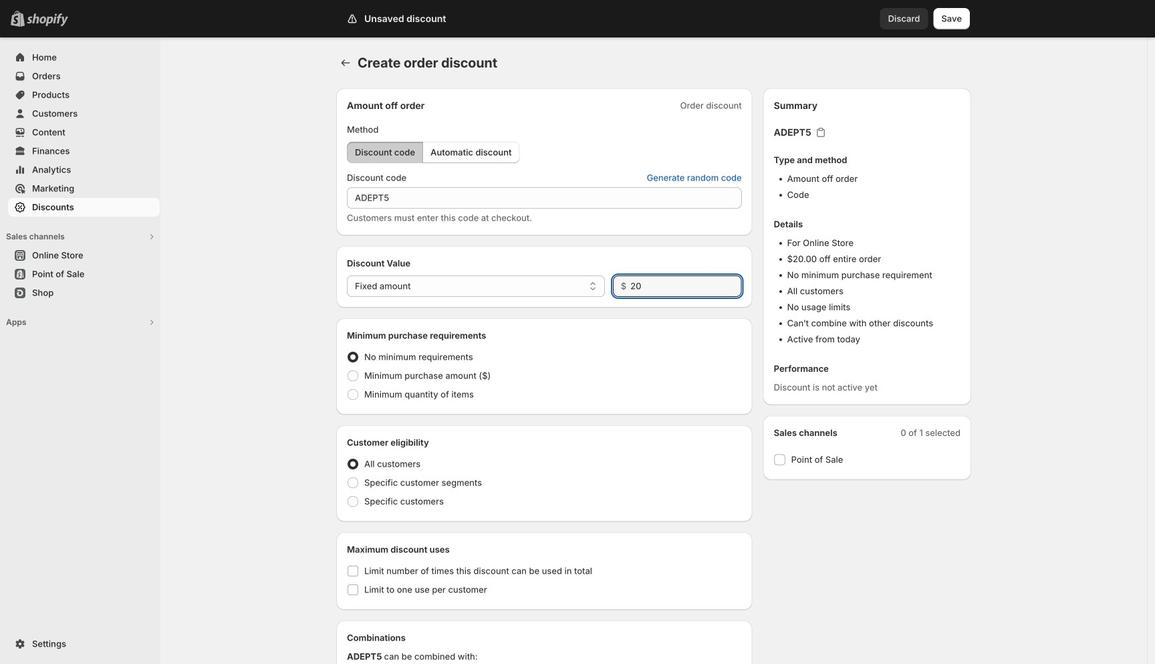Task type: locate. For each thing, give the bounding box(es) containing it.
None text field
[[347, 187, 742, 209]]

0.00 text field
[[631, 276, 742, 297]]



Task type: describe. For each thing, give the bounding box(es) containing it.
shopify image
[[27, 13, 68, 27]]



Task type: vqa. For each thing, say whether or not it's contained in the screenshot.
3 to the top
no



